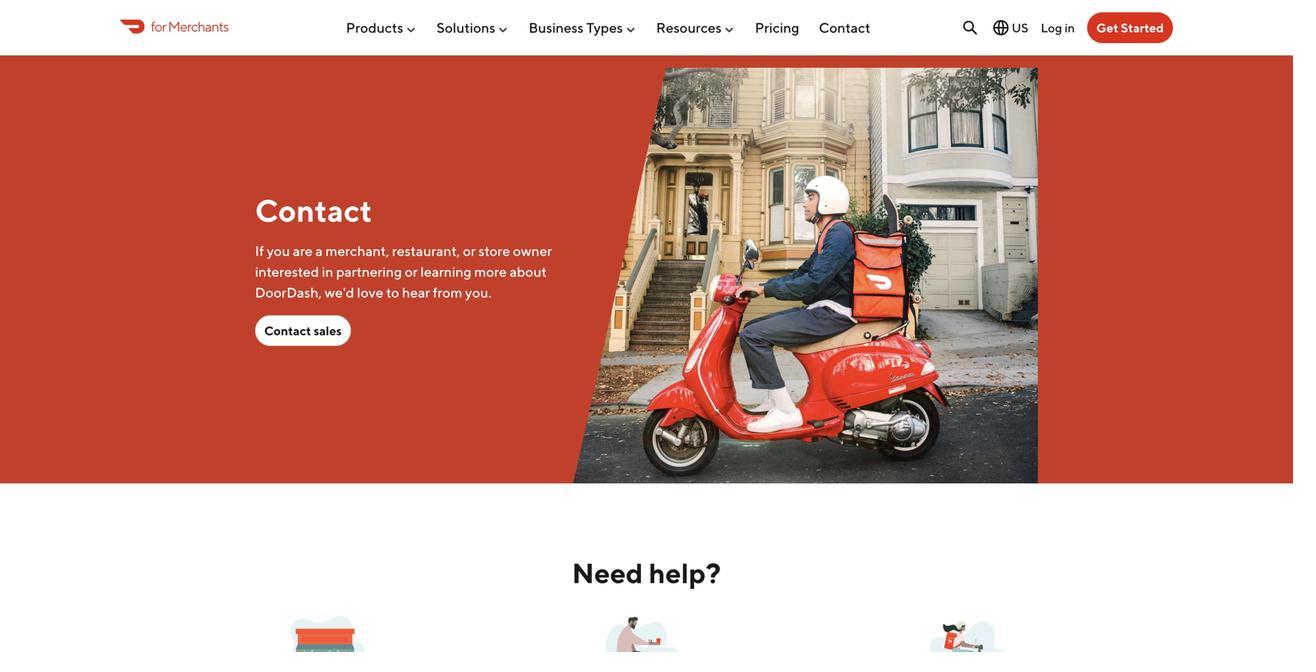 Task type: describe. For each thing, give the bounding box(es) containing it.
are
[[293, 243, 313, 259]]

pricing link
[[755, 13, 800, 42]]

restaurant,
[[392, 243, 460, 259]]

solutions link
[[437, 13, 509, 42]]

resources link
[[656, 13, 736, 42]]

merchants
[[168, 18, 228, 34]]

sales
[[314, 323, 342, 338]]

interested
[[255, 263, 319, 280]]

a
[[316, 243, 323, 259]]

contact for contact sales
[[264, 323, 311, 338]]

us
[[1012, 20, 1029, 35]]

to
[[386, 284, 399, 301]]

from
[[433, 284, 462, 301]]

contact link
[[819, 13, 871, 42]]

for
[[151, 18, 166, 34]]

merchant,
[[326, 243, 389, 259]]

business types
[[529, 19, 623, 36]]

store
[[479, 243, 510, 259]]

you.
[[465, 284, 492, 301]]

help dasher image
[[917, 614, 1021, 652]]

get started button
[[1088, 12, 1173, 43]]

help consumer image
[[594, 614, 699, 652]]

if
[[255, 243, 264, 259]]

contact for contact link
[[819, 19, 871, 36]]

more
[[474, 263, 507, 280]]

for merchants link
[[120, 16, 228, 37]]

about
[[510, 263, 547, 280]]

types
[[587, 19, 623, 36]]



Task type: vqa. For each thing, say whether or not it's contained in the screenshot.
the Demand within If you are using On-Demand Delivery through an online ordering provider (for example: Olo, Toast, Square), please first reach out to your online ordering provider to begin the onboarding process.
no



Task type: locate. For each thing, give the bounding box(es) containing it.
globe line image
[[992, 18, 1010, 37]]

in right log
[[1065, 20, 1075, 35]]

1 vertical spatial or
[[405, 263, 418, 280]]

2 vertical spatial contact
[[264, 323, 311, 338]]

1 horizontal spatial or
[[463, 243, 476, 259]]

in
[[1065, 20, 1075, 35], [322, 263, 333, 280]]

you
[[267, 243, 290, 259]]

0 vertical spatial in
[[1065, 20, 1075, 35]]

log in link
[[1041, 20, 1075, 35]]

started
[[1121, 20, 1164, 35]]

contact up the a
[[255, 192, 372, 229]]

get
[[1097, 20, 1119, 35]]

help merchant image
[[272, 614, 377, 652]]

0 vertical spatial or
[[463, 243, 476, 259]]

get started
[[1097, 20, 1164, 35]]

contact right pricing link in the right of the page
[[819, 19, 871, 36]]

resources
[[656, 19, 722, 36]]

contact down doordash,
[[264, 323, 311, 338]]

1 vertical spatial contact
[[255, 192, 372, 229]]

if you are a merchant, restaurant, or store owner interested in partnering or learning more about doordash, we'd love to hear from you.
[[255, 243, 552, 301]]

hear
[[402, 284, 430, 301]]

learning
[[421, 263, 472, 280]]

love
[[357, 284, 384, 301]]

contact
[[819, 19, 871, 36], [255, 192, 372, 229], [264, 323, 311, 338]]

help?
[[649, 557, 721, 589]]

in inside if you are a merchant, restaurant, or store owner interested in partnering or learning more about doordash, we'd love to hear from you.
[[322, 263, 333, 280]]

0 horizontal spatial or
[[405, 263, 418, 280]]

pricing
[[755, 19, 800, 36]]

need
[[572, 557, 643, 589]]

or
[[463, 243, 476, 259], [405, 263, 418, 280]]

business
[[529, 19, 584, 36]]

we'd
[[325, 284, 354, 301]]

log in
[[1041, 20, 1075, 35]]

or up hear in the top of the page
[[405, 263, 418, 280]]

1 vertical spatial in
[[322, 263, 333, 280]]

doordash,
[[255, 284, 322, 301]]

owner
[[513, 243, 552, 259]]

1 horizontal spatial in
[[1065, 20, 1075, 35]]

0 vertical spatial contact
[[819, 19, 871, 36]]

for merchants
[[151, 18, 228, 34]]

solutions
[[437, 19, 495, 36]]

need help?
[[572, 557, 721, 589]]

or left store
[[463, 243, 476, 259]]

products link
[[346, 13, 417, 42]]

contact sales
[[264, 323, 342, 338]]

products
[[346, 19, 403, 36]]

log
[[1041, 20, 1062, 35]]

business types link
[[529, 13, 637, 42]]

contact sales link
[[255, 315, 351, 346]]

partnering
[[336, 263, 402, 280]]

in down the a
[[322, 263, 333, 280]]

dasher on scooter with red hot bag image
[[573, 68, 1038, 483]]

0 horizontal spatial in
[[322, 263, 333, 280]]



